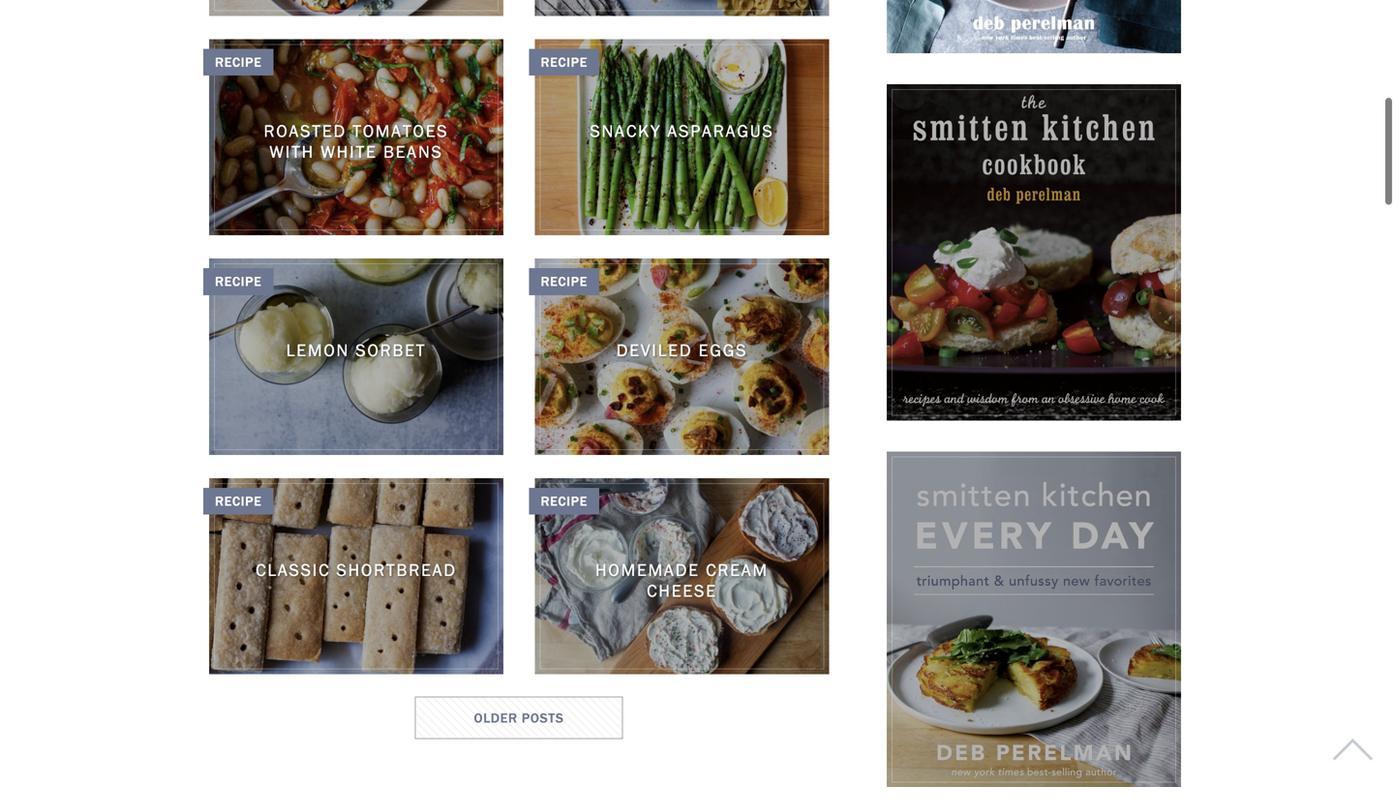Task type: locate. For each thing, give the bounding box(es) containing it.
recipe
[[215, 54, 262, 70], [541, 54, 588, 70], [215, 273, 262, 290], [541, 273, 588, 290], [215, 493, 262, 509], [541, 493, 588, 509]]

recipe link for lemon
[[203, 259, 504, 455]]

recipe for lemon sorbet
[[215, 273, 262, 290]]

recipe for classic shortbread
[[215, 493, 262, 509]]

recipe for deviled eggs
[[541, 273, 588, 290]]

main content
[[203, 0, 830, 767]]

lemon sorbet
[[286, 340, 426, 361]]

lemon
[[286, 340, 350, 361]]

white beans
[[321, 142, 443, 162]]

homemade cream cheese link
[[535, 560, 830, 601]]

recipe for snacky asparagus
[[541, 54, 588, 70]]

lemon sorbet link
[[209, 340, 504, 361]]

deviled eggs
[[617, 340, 748, 361]]

snacky asparagus link
[[535, 121, 830, 142]]

roasted tomatoes with white beans
[[264, 121, 449, 162]]

older posts
[[474, 710, 564, 726]]

snacky
[[590, 121, 662, 141]]

classic shortbread
[[256, 560, 457, 580]]

older posts button
[[445, 698, 593, 736]]

None search field
[[79, 46, 1260, 106]]

sorbet
[[356, 340, 426, 361]]

roasted
[[264, 121, 347, 141]]

posts
[[522, 710, 564, 726]]

recipe for roasted tomatoes with white beans
[[215, 54, 262, 70]]

snacky asparagus
[[590, 121, 774, 141]]

recipe link
[[203, 39, 504, 236], [529, 39, 830, 236], [203, 259, 504, 455], [529, 259, 830, 455], [203, 478, 504, 674], [529, 478, 830, 674]]

tomatoes
[[353, 121, 449, 141]]

recipe for homemade cream cheese
[[541, 493, 588, 509]]



Task type: describe. For each thing, give the bounding box(es) containing it.
main content containing roasted tomatoes with white beans
[[203, 0, 830, 767]]

roasted tomatoes with white beans link
[[209, 121, 504, 162]]

eggs
[[699, 340, 748, 361]]

recipe link for homemade
[[529, 478, 830, 674]]

recipe link for deviled
[[529, 259, 830, 455]]

cheese
[[647, 581, 717, 601]]

classic shortbread link
[[209, 560, 504, 581]]

older
[[474, 710, 518, 726]]

homemade
[[596, 560, 700, 580]]

asparagus
[[668, 121, 774, 141]]

recipe link for roasted
[[203, 39, 504, 236]]

shortbread
[[337, 560, 457, 580]]

recipe link for classic
[[203, 478, 504, 674]]

recipe link for snacky
[[529, 39, 830, 236]]

deviled eggs link
[[535, 340, 830, 361]]

with
[[270, 142, 315, 162]]

deviled
[[617, 340, 693, 361]]

homemade cream cheese
[[596, 560, 769, 601]]

the smitten kitchen cookbooks image
[[887, 0, 1182, 53]]

classic
[[256, 560, 331, 580]]

cream
[[706, 560, 769, 580]]



Task type: vqa. For each thing, say whether or not it's contained in the screenshot.
the Older posts 'button'
yes



